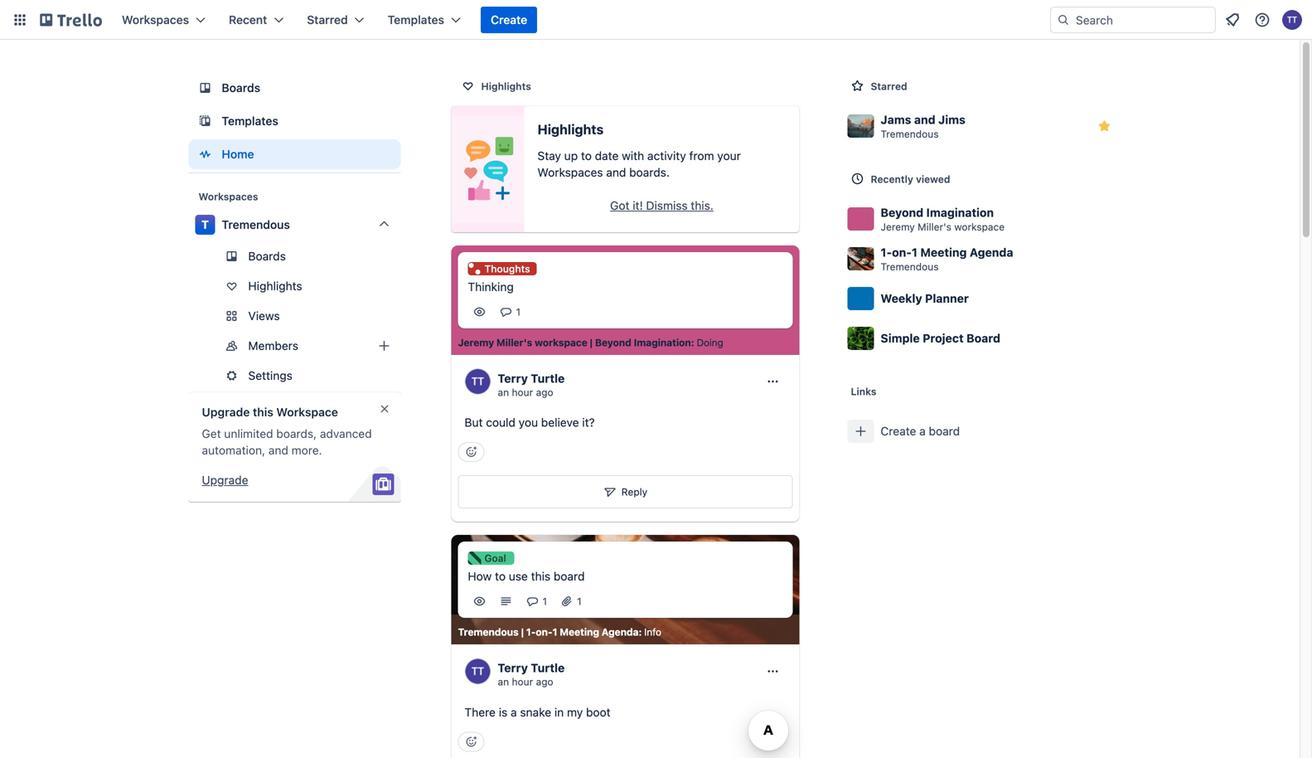 Task type: describe. For each thing, give the bounding box(es) containing it.
1-on-1 meeting agenda link
[[526, 626, 639, 639]]

planner
[[926, 292, 970, 305]]

project
[[923, 331, 964, 345]]

my
[[567, 705, 583, 719]]

tremendous | 1-on-1 meeting agenda : info
[[458, 626, 662, 638]]

home
[[222, 147, 254, 161]]

but
[[465, 416, 483, 429]]

1 vertical spatial :
[[639, 626, 642, 638]]

board inside button
[[929, 424, 961, 438]]

there
[[465, 705, 496, 719]]

templates link
[[189, 106, 401, 136]]

1 vertical spatial meeting
[[560, 626, 600, 638]]

jams
[[881, 113, 912, 126]]

viewed
[[917, 173, 951, 185]]

add reaction image for but
[[458, 442, 485, 462]]

snake
[[520, 705, 552, 719]]

1 down goal how to use this board
[[553, 626, 558, 638]]

Search field
[[1071, 7, 1216, 32]]

up
[[565, 149, 578, 163]]

views link
[[189, 303, 401, 329]]

1- inside 1-on-1 meeting agenda tremendous
[[881, 246, 893, 259]]

boards for highlights
[[248, 249, 286, 263]]

more.
[[292, 443, 322, 457]]

0 vertical spatial :
[[691, 337, 695, 348]]

0 notifications image
[[1223, 10, 1243, 30]]

t
[[202, 218, 209, 231]]

terry turtle an hour ago for believe
[[498, 371, 565, 398]]

ago for believe
[[536, 386, 554, 398]]

it!
[[633, 199, 643, 212]]

create for create
[[491, 13, 528, 27]]

upgrade button
[[202, 472, 248, 489]]

thinking
[[468, 280, 514, 294]]

a inside button
[[920, 424, 926, 438]]

this.
[[691, 199, 714, 212]]

home image
[[195, 144, 215, 164]]

terry turtle an hour ago for snake
[[498, 661, 565, 688]]

could
[[486, 416, 516, 429]]

jeremy inside beyond imagination jeremy miller's workspace
[[881, 221, 915, 233]]

get
[[202, 427, 221, 440]]

you
[[519, 416, 538, 429]]

dismiss
[[647, 199, 688, 212]]

open information menu image
[[1255, 12, 1271, 28]]

there is a snake in my boot
[[465, 705, 611, 719]]

terry for is
[[498, 661, 528, 675]]

how
[[468, 570, 492, 583]]

thoughts
[[485, 263, 530, 275]]

create button
[[481, 7, 538, 33]]

date
[[595, 149, 619, 163]]

board
[[967, 331, 1001, 345]]

workspaces inside dropdown button
[[122, 13, 189, 27]]

upgrade for upgrade
[[202, 473, 248, 487]]

1-on-1 meeting agenda tremendous
[[881, 246, 1014, 272]]

reply button
[[458, 475, 793, 509]]

ago for snake
[[536, 676, 554, 688]]

add reaction image for there
[[458, 732, 485, 752]]

miller's inside beyond imagination jeremy miller's workspace
[[918, 221, 952, 233]]

agenda inside 1-on-1 meeting agenda tremendous
[[970, 246, 1014, 259]]

1 vertical spatial starred
[[871, 80, 908, 92]]

back to home image
[[40, 7, 102, 33]]

color: bold red, title: "thoughts" element
[[468, 262, 537, 275]]

workspace inside beyond imagination jeremy miller's workspace
[[955, 221, 1005, 233]]

primary element
[[0, 0, 1313, 40]]

links
[[851, 386, 877, 397]]

advanced
[[320, 427, 372, 440]]

0 horizontal spatial workspace
[[535, 337, 588, 348]]

starred button
[[297, 7, 375, 33]]

hour for you
[[512, 386, 533, 398]]

an for could
[[498, 386, 509, 398]]

search image
[[1057, 13, 1071, 27]]

settings
[[248, 369, 293, 382]]

reply
[[622, 486, 648, 498]]

jeremy miller's workspace | beyond imagination : doing
[[458, 337, 724, 348]]

boards link for templates
[[189, 73, 401, 103]]

template board image
[[195, 111, 215, 131]]

2 vertical spatial workspaces
[[199, 191, 258, 202]]

terry for could
[[498, 371, 528, 385]]

1 vertical spatial beyond
[[595, 337, 632, 348]]

activity
[[648, 149, 687, 163]]

beyond imagination link
[[595, 336, 691, 349]]

unlimited
[[224, 427, 273, 440]]

workspaces button
[[112, 7, 216, 33]]

recently
[[871, 173, 914, 185]]

board image
[[195, 78, 215, 98]]

got it! dismiss this. button
[[538, 192, 787, 219]]

tremendous inside 1-on-1 meeting agenda tremendous
[[881, 261, 939, 272]]

with
[[622, 149, 645, 163]]

1 up tremendous | 1-on-1 meeting agenda : info
[[543, 596, 547, 607]]

automation,
[[202, 443, 265, 457]]

simple
[[881, 331, 920, 345]]

weekly planner link
[[841, 279, 1125, 318]]

to for use
[[495, 570, 506, 583]]

create for create a board
[[881, 424, 917, 438]]

tremendous right t at the left top of the page
[[222, 218, 290, 231]]



Task type: vqa. For each thing, say whether or not it's contained in the screenshot.
Create associated with Create a board
yes



Task type: locate. For each thing, give the bounding box(es) containing it.
0 horizontal spatial agenda
[[602, 626, 639, 638]]

and down date
[[607, 165, 627, 179]]

2 an from the top
[[498, 676, 509, 688]]

1 horizontal spatial board
[[929, 424, 961, 438]]

boards up highlights link
[[248, 249, 286, 263]]

turtle down tremendous | 1-on-1 meeting agenda : info
[[531, 661, 565, 675]]

1- down use on the left bottom
[[526, 626, 536, 638]]

0 vertical spatial terry turtle an hour ago
[[498, 371, 565, 398]]

0 horizontal spatial create
[[491, 13, 528, 27]]

meeting
[[921, 246, 968, 259], [560, 626, 600, 638]]

2 turtle from the top
[[531, 661, 565, 675]]

and left jims
[[915, 113, 936, 126]]

0 vertical spatial and
[[915, 113, 936, 126]]

1 horizontal spatial beyond
[[881, 206, 924, 219]]

your
[[718, 149, 741, 163]]

meeting inside 1-on-1 meeting agenda tremendous
[[921, 246, 968, 259]]

tremendous down how
[[458, 626, 519, 638]]

recently viewed
[[871, 173, 951, 185]]

0 vertical spatial imagination
[[927, 206, 995, 219]]

1 vertical spatial ago
[[536, 676, 554, 688]]

0 vertical spatial to
[[581, 149, 592, 163]]

0 vertical spatial hour
[[512, 386, 533, 398]]

1 vertical spatial an
[[498, 676, 509, 688]]

terry turtle an hour ago up but could you believe it?
[[498, 371, 565, 398]]

1 vertical spatial hour
[[512, 676, 533, 688]]

info
[[645, 626, 662, 638]]

2 vertical spatial and
[[269, 443, 289, 457]]

miller's up 1-on-1 meeting agenda tremendous
[[918, 221, 952, 233]]

miller's down thinking
[[497, 337, 533, 348]]

1 turtle from the top
[[531, 371, 565, 385]]

board
[[929, 424, 961, 438], [554, 570, 585, 583]]

an
[[498, 386, 509, 398], [498, 676, 509, 688]]

add reaction image down but
[[458, 442, 485, 462]]

boards for templates
[[222, 81, 261, 95]]

highlights
[[481, 80, 532, 92], [538, 122, 604, 137], [248, 279, 302, 293]]

beyond
[[881, 206, 924, 219], [595, 337, 632, 348]]

imagination
[[927, 206, 995, 219], [634, 337, 691, 348]]

1 inside 1-on-1 meeting agenda tremendous
[[912, 246, 918, 259]]

0 horizontal spatial beyond
[[595, 337, 632, 348]]

in
[[555, 705, 564, 719]]

terry turtle an hour ago up snake
[[498, 661, 565, 688]]

1 vertical spatial terry
[[498, 661, 528, 675]]

starred inside starred dropdown button
[[307, 13, 348, 27]]

create inside button
[[491, 13, 528, 27]]

this inside 'upgrade this workspace get unlimited boards, advanced automation, and more.'
[[253, 405, 274, 419]]

1 vertical spatial upgrade
[[202, 473, 248, 487]]

hour for a
[[512, 676, 533, 688]]

and inside 'upgrade this workspace get unlimited boards, advanced automation, and more.'
[[269, 443, 289, 457]]

tremendous
[[881, 128, 939, 140], [222, 218, 290, 231], [881, 261, 939, 272], [458, 626, 519, 638]]

0 horizontal spatial meeting
[[560, 626, 600, 638]]

is
[[499, 705, 508, 719]]

simple project board
[[881, 331, 1001, 345]]

hour
[[512, 386, 533, 398], [512, 676, 533, 688]]

1 horizontal spatial 1-
[[881, 246, 893, 259]]

0 horizontal spatial imagination
[[634, 337, 691, 348]]

0 vertical spatial a
[[920, 424, 926, 438]]

1 ago from the top
[[536, 386, 554, 398]]

1 horizontal spatial miller's
[[918, 221, 952, 233]]

highlights up up on the top left of the page
[[538, 122, 604, 137]]

2 ago from the top
[[536, 676, 554, 688]]

0 horizontal spatial workspaces
[[122, 13, 189, 27]]

0 vertical spatial templates
[[388, 13, 445, 27]]

0 horizontal spatial miller's
[[497, 337, 533, 348]]

got
[[611, 199, 630, 212]]

use
[[509, 570, 528, 583]]

workspace up believe
[[535, 337, 588, 348]]

believe
[[541, 416, 579, 429]]

it?
[[583, 416, 595, 429]]

but could you believe it?
[[465, 416, 595, 429]]

1 vertical spatial to
[[495, 570, 506, 583]]

1-
[[881, 246, 893, 259], [526, 626, 536, 638]]

templates right starred dropdown button
[[388, 13, 445, 27]]

1 horizontal spatial and
[[607, 165, 627, 179]]

and down boards,
[[269, 443, 289, 457]]

highlights up the views
[[248, 279, 302, 293]]

terry turtle an hour ago
[[498, 371, 565, 398], [498, 661, 565, 688]]

1 vertical spatial workspace
[[535, 337, 588, 348]]

recent button
[[219, 7, 294, 33]]

1 vertical spatial on-
[[536, 626, 553, 638]]

this inside goal how to use this board
[[531, 570, 551, 583]]

upgrade up get
[[202, 405, 250, 419]]

1 horizontal spatial templates
[[388, 13, 445, 27]]

1 vertical spatial templates
[[222, 114, 279, 128]]

on- down goal how to use this board
[[536, 626, 553, 638]]

templates up the "home"
[[222, 114, 279, 128]]

1 add reaction image from the top
[[458, 442, 485, 462]]

workspaces inside stay up to date with activity from your workspaces and boards.
[[538, 165, 603, 179]]

templates button
[[378, 7, 471, 33]]

beyond imagination jeremy miller's workspace
[[881, 206, 1005, 233]]

0 horizontal spatial and
[[269, 443, 289, 457]]

boards link
[[189, 73, 401, 103], [189, 243, 401, 270]]

ago up there is a snake in my boot
[[536, 676, 554, 688]]

to inside goal how to use this board
[[495, 570, 506, 583]]

:
[[691, 337, 695, 348], [639, 626, 642, 638]]

0 vertical spatial meeting
[[921, 246, 968, 259]]

0 horizontal spatial starred
[[307, 13, 348, 27]]

members link
[[189, 333, 401, 359]]

an up could
[[498, 386, 509, 398]]

jeremy
[[881, 221, 915, 233], [458, 337, 494, 348]]

1 hour from the top
[[512, 386, 533, 398]]

add reaction image down there
[[458, 732, 485, 752]]

2 horizontal spatial and
[[915, 113, 936, 126]]

0 vertical spatial starred
[[307, 13, 348, 27]]

imagination inside beyond imagination jeremy miller's workspace
[[927, 206, 995, 219]]

jams and jims tremendous
[[881, 113, 966, 140]]

1 horizontal spatial highlights
[[481, 80, 532, 92]]

0 vertical spatial workspaces
[[122, 13, 189, 27]]

an for is
[[498, 676, 509, 688]]

turtle
[[531, 371, 565, 385], [531, 661, 565, 675]]

1 vertical spatial boards link
[[189, 243, 401, 270]]

1- up weekly
[[881, 246, 893, 259]]

0 horizontal spatial this
[[253, 405, 274, 419]]

agenda
[[970, 246, 1014, 259], [602, 626, 639, 638]]

a
[[920, 424, 926, 438], [511, 705, 517, 719]]

upgrade for upgrade this workspace get unlimited boards, advanced automation, and more.
[[202, 405, 250, 419]]

0 vertical spatial create
[[491, 13, 528, 27]]

1 terry turtle an hour ago from the top
[[498, 371, 565, 398]]

turtle for believe
[[531, 371, 565, 385]]

to
[[581, 149, 592, 163], [495, 570, 506, 583]]

1 horizontal spatial on-
[[893, 246, 912, 259]]

boards,
[[276, 427, 317, 440]]

1 horizontal spatial a
[[920, 424, 926, 438]]

tremendous down "jams"
[[881, 128, 939, 140]]

0 vertical spatial ago
[[536, 386, 554, 398]]

jeremy down the recently
[[881, 221, 915, 233]]

miller's
[[918, 221, 952, 233], [497, 337, 533, 348]]

got it! dismiss this.
[[611, 199, 714, 212]]

upgrade inside 'upgrade this workspace get unlimited boards, advanced automation, and more.'
[[202, 405, 250, 419]]

from
[[690, 149, 715, 163]]

boards
[[222, 81, 261, 95], [248, 249, 286, 263]]

1 terry from the top
[[498, 371, 528, 385]]

settings link
[[189, 362, 401, 389]]

1 horizontal spatial to
[[581, 149, 592, 163]]

jims
[[939, 113, 966, 126]]

0 horizontal spatial on-
[[536, 626, 553, 638]]

click to unstar jams and jims. it will be removed from your starred list. image
[[1097, 118, 1113, 134]]

workspace
[[955, 221, 1005, 233], [535, 337, 588, 348]]

create
[[491, 13, 528, 27], [881, 424, 917, 438]]

0 horizontal spatial a
[[511, 705, 517, 719]]

terry up could
[[498, 371, 528, 385]]

this
[[253, 405, 274, 419], [531, 570, 551, 583]]

workspace up 1-on-1 meeting agenda tremendous
[[955, 221, 1005, 233]]

turtle up believe
[[531, 371, 565, 385]]

0 vertical spatial jeremy
[[881, 221, 915, 233]]

1 horizontal spatial create
[[881, 424, 917, 438]]

to inside stay up to date with activity from your workspaces and boards.
[[581, 149, 592, 163]]

to left use on the left bottom
[[495, 570, 506, 583]]

1 vertical spatial boards
[[248, 249, 286, 263]]

2 add reaction image from the top
[[458, 732, 485, 752]]

stay up to date with activity from your workspaces and boards.
[[538, 149, 741, 179]]

tremendous inside jams and jims tremendous
[[881, 128, 939, 140]]

1 horizontal spatial jeremy
[[881, 221, 915, 233]]

highlights down create button
[[481, 80, 532, 92]]

| down use on the left bottom
[[521, 626, 524, 638]]

color: green, title: "goal" element
[[468, 552, 515, 565]]

terry up is
[[498, 661, 528, 675]]

0 horizontal spatial jeremy
[[458, 337, 494, 348]]

agenda left "info" at the bottom
[[602, 626, 639, 638]]

1 vertical spatial turtle
[[531, 661, 565, 675]]

recent
[[229, 13, 267, 27]]

goal how to use this board
[[468, 553, 585, 583]]

create a board
[[881, 424, 961, 438]]

home link
[[189, 139, 401, 169]]

0 horizontal spatial to
[[495, 570, 506, 583]]

beyond inside beyond imagination jeremy miller's workspace
[[881, 206, 924, 219]]

this up unlimited
[[253, 405, 274, 419]]

add reaction image
[[458, 442, 485, 462], [458, 732, 485, 752]]

1 boards link from the top
[[189, 73, 401, 103]]

1 vertical spatial create
[[881, 424, 917, 438]]

0 vertical spatial agenda
[[970, 246, 1014, 259]]

boards link for highlights
[[189, 243, 401, 270]]

1 upgrade from the top
[[202, 405, 250, 419]]

1 horizontal spatial workspaces
[[199, 191, 258, 202]]

boards right the board image on the left
[[222, 81, 261, 95]]

goal
[[485, 553, 507, 564]]

highlights link
[[189, 273, 401, 299]]

board inside goal how to use this board
[[554, 570, 585, 583]]

and inside stay up to date with activity from your workspaces and boards.
[[607, 165, 627, 179]]

on- up weekly
[[893, 246, 912, 259]]

add image
[[374, 336, 394, 356]]

1 vertical spatial and
[[607, 165, 627, 179]]

upgrade this workspace get unlimited boards, advanced automation, and more.
[[202, 405, 372, 457]]

doing
[[697, 337, 724, 348]]

1 horizontal spatial starred
[[871, 80, 908, 92]]

1 vertical spatial agenda
[[602, 626, 639, 638]]

2 terry turtle an hour ago from the top
[[498, 661, 565, 688]]

boards link up templates link
[[189, 73, 401, 103]]

boot
[[586, 705, 611, 719]]

jeremy down thinking
[[458, 337, 494, 348]]

members
[[248, 339, 299, 352]]

0 vertical spatial upgrade
[[202, 405, 250, 419]]

boards.
[[630, 165, 670, 179]]

imagination left doing
[[634, 337, 691, 348]]

starred right "recent" popup button
[[307, 13, 348, 27]]

0 horizontal spatial templates
[[222, 114, 279, 128]]

ago up but could you believe it?
[[536, 386, 554, 398]]

0 vertical spatial highlights
[[481, 80, 532, 92]]

2 terry from the top
[[498, 661, 528, 675]]

1 down thoughts thinking
[[516, 306, 521, 318]]

turtle for snake
[[531, 661, 565, 675]]

meeting left "info" at the bottom
[[560, 626, 600, 638]]

create inside button
[[881, 424, 917, 438]]

and
[[915, 113, 936, 126], [607, 165, 627, 179], [269, 443, 289, 457]]

1 an from the top
[[498, 386, 509, 398]]

0 vertical spatial miller's
[[918, 221, 952, 233]]

terry turtle (terryturtle) image
[[1283, 10, 1303, 30]]

upgrade
[[202, 405, 250, 419], [202, 473, 248, 487]]

1 down beyond imagination jeremy miller's workspace
[[912, 246, 918, 259]]

and inside jams and jims tremendous
[[915, 113, 936, 126]]

0 vertical spatial boards
[[222, 81, 261, 95]]

0 horizontal spatial |
[[521, 626, 524, 638]]

templates
[[388, 13, 445, 27], [222, 114, 279, 128]]

workspace
[[276, 405, 338, 419]]

simple project board link
[[841, 318, 1125, 358]]

1 vertical spatial 1-
[[526, 626, 536, 638]]

0 vertical spatial terry
[[498, 371, 528, 385]]

0 vertical spatial 1-
[[881, 246, 893, 259]]

1 horizontal spatial :
[[691, 337, 695, 348]]

starred up "jams"
[[871, 80, 908, 92]]

0 horizontal spatial 1-
[[526, 626, 536, 638]]

0 horizontal spatial highlights
[[248, 279, 302, 293]]

agenda up weekly planner "link"
[[970, 246, 1014, 259]]

hour up you
[[512, 386, 533, 398]]

to right up on the top left of the page
[[581, 149, 592, 163]]

2 horizontal spatial workspaces
[[538, 165, 603, 179]]

1 vertical spatial highlights
[[538, 122, 604, 137]]

1 vertical spatial workspaces
[[538, 165, 603, 179]]

workspaces
[[122, 13, 189, 27], [538, 165, 603, 179], [199, 191, 258, 202]]

meeting down beyond imagination jeremy miller's workspace
[[921, 246, 968, 259]]

1 horizontal spatial |
[[590, 337, 593, 348]]

0 vertical spatial turtle
[[531, 371, 565, 385]]

thoughts thinking
[[468, 263, 530, 294]]

1 up the 1-on-1 meeting agenda link
[[577, 596, 582, 607]]

0 vertical spatial workspace
[[955, 221, 1005, 233]]

imagination down viewed
[[927, 206, 995, 219]]

starred
[[307, 13, 348, 27], [871, 80, 908, 92]]

1 vertical spatial imagination
[[634, 337, 691, 348]]

views
[[248, 309, 280, 323]]

1 horizontal spatial this
[[531, 570, 551, 583]]

0 vertical spatial an
[[498, 386, 509, 398]]

an up is
[[498, 676, 509, 688]]

templates inside popup button
[[388, 13, 445, 27]]

tremendous up weekly
[[881, 261, 939, 272]]

1 vertical spatial |
[[521, 626, 524, 638]]

0 vertical spatial beyond
[[881, 206, 924, 219]]

2 upgrade from the top
[[202, 473, 248, 487]]

2 hour from the top
[[512, 676, 533, 688]]

0 vertical spatial board
[[929, 424, 961, 438]]

on- inside 1-on-1 meeting agenda tremendous
[[893, 246, 912, 259]]

2 boards link from the top
[[189, 243, 401, 270]]

weekly
[[881, 292, 923, 305]]

1 horizontal spatial workspace
[[955, 221, 1005, 233]]

upgrade down automation,
[[202, 473, 248, 487]]

1 horizontal spatial meeting
[[921, 246, 968, 259]]

hour up snake
[[512, 676, 533, 688]]

: left "info" at the bottom
[[639, 626, 642, 638]]

stay
[[538, 149, 561, 163]]

0 horizontal spatial board
[[554, 570, 585, 583]]

weekly planner
[[881, 292, 970, 305]]

1 vertical spatial jeremy
[[458, 337, 494, 348]]

1 vertical spatial terry turtle an hour ago
[[498, 661, 565, 688]]

1 vertical spatial a
[[511, 705, 517, 719]]

1 vertical spatial this
[[531, 570, 551, 583]]

1 horizontal spatial imagination
[[927, 206, 995, 219]]

1 vertical spatial board
[[554, 570, 585, 583]]

boards link up highlights link
[[189, 243, 401, 270]]

| left the beyond imagination link
[[590, 337, 593, 348]]

to for date
[[581, 149, 592, 163]]

this right use on the left bottom
[[531, 570, 551, 583]]

: left doing
[[691, 337, 695, 348]]

create a board button
[[841, 411, 1125, 451]]

0 vertical spatial this
[[253, 405, 274, 419]]



